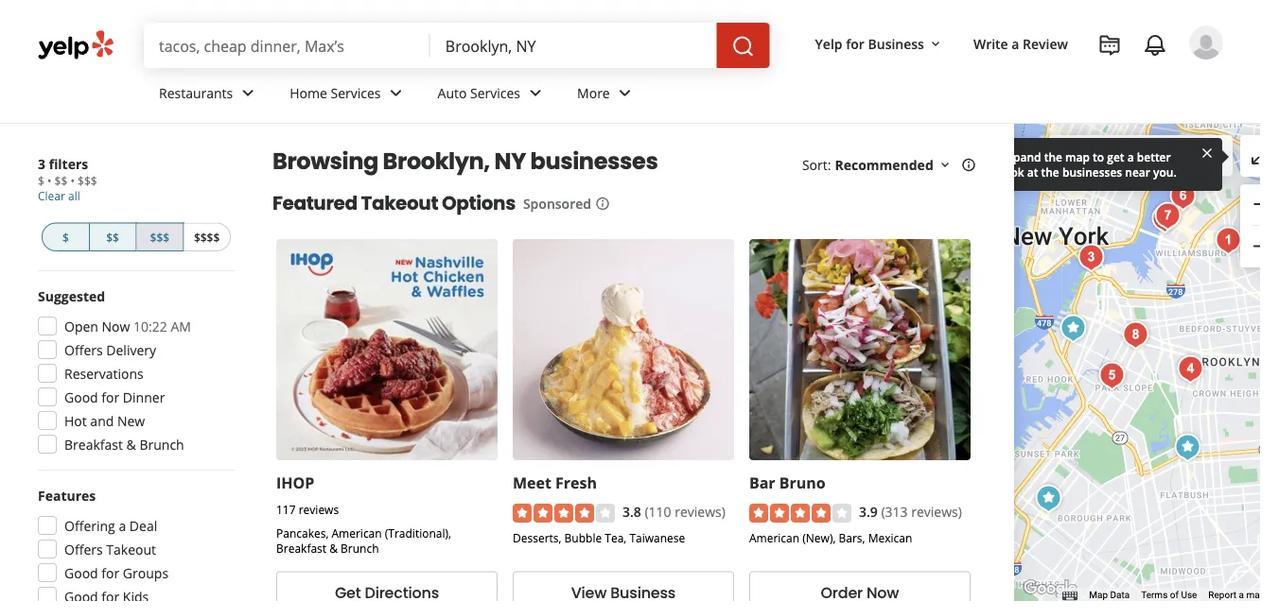 Task type: locate. For each thing, give the bounding box(es) containing it.
delivery
[[106, 341, 156, 359]]

0 horizontal spatial takeout
[[106, 541, 156, 559]]

2 services from the left
[[470, 84, 520, 102]]

sponsored
[[523, 194, 591, 212]]

$ inside 3 filters $ • $$ • $$$ clear all
[[38, 173, 44, 189]]

0 vertical spatial $
[[38, 173, 44, 189]]

none field up the home
[[159, 35, 415, 56]]

16 chevron down v2 image
[[928, 37, 943, 52]]

ihop link
[[276, 473, 314, 493]]

services left 24 chevron down v2 icon
[[470, 84, 520, 102]]

2 24 chevron down v2 image from the left
[[385, 82, 407, 104]]

3 filters $ • $$ • $$$ clear all
[[38, 155, 97, 204]]

1 vertical spatial good
[[64, 564, 98, 582]]

ihop 117 reviews pancakes, american (traditional), breakfast & brunch
[[276, 473, 451, 557]]

1 vertical spatial for
[[102, 388, 119, 406]]

the
[[1044, 149, 1062, 165], [1041, 164, 1059, 180]]

brooklyn,
[[383, 146, 490, 177]]

None field
[[159, 35, 415, 56], [445, 35, 702, 56]]

1 vertical spatial $$$
[[150, 229, 169, 245]]

1 horizontal spatial $$$
[[150, 229, 169, 245]]

breakfast & brunch
[[64, 436, 184, 454]]

reviews) right (110
[[675, 503, 726, 521]]

write
[[973, 35, 1008, 52]]

reviews) for meet fresh
[[675, 503, 726, 521]]

1 horizontal spatial 24 chevron down v2 image
[[385, 82, 407, 104]]

$$ right $ button
[[106, 229, 119, 245]]

juliana's image
[[1072, 239, 1110, 277]]

map for to
[[1065, 149, 1090, 165]]

takeout down "deal"
[[106, 541, 156, 559]]

breakfast down and at the left bottom of the page
[[64, 436, 123, 454]]

1 vertical spatial offers
[[64, 541, 103, 559]]

3 24 chevron down v2 image from the left
[[614, 82, 636, 104]]

map data button
[[1089, 589, 1130, 602]]

bar bruno
[[749, 473, 826, 493]]

a right the get
[[1127, 149, 1134, 165]]

good
[[64, 388, 98, 406], [64, 564, 98, 582]]

24 chevron down v2 image right restaurants
[[237, 82, 259, 104]]

a right the report
[[1239, 590, 1244, 601]]

$$ inside $$ 'button'
[[106, 229, 119, 245]]

$$$
[[78, 173, 97, 189], [150, 229, 169, 245]]

for right yelp
[[846, 35, 865, 52]]

user actions element
[[800, 24, 1250, 140]]

24 chevron down v2 image left the auto
[[385, 82, 407, 104]]

deal
[[129, 517, 157, 535]]

$$$ down filters
[[78, 173, 97, 189]]

sort:
[[802, 156, 831, 174]]

1 vertical spatial group
[[32, 287, 235, 460]]

0 horizontal spatial $$$
[[78, 173, 97, 189]]

breakfast
[[64, 436, 123, 454], [276, 541, 326, 557]]

services right the home
[[331, 84, 381, 102]]

antidote image
[[1149, 197, 1187, 235]]

a left "deal"
[[119, 517, 126, 535]]

filters
[[49, 155, 88, 173]]

at
[[1027, 164, 1038, 180]]

1 vertical spatial takeout
[[106, 541, 156, 559]]

$ down 3
[[38, 173, 44, 189]]

3.8 star rating image
[[513, 504, 615, 523]]

0 horizontal spatial breakfast
[[64, 436, 123, 454]]

offers down open
[[64, 341, 103, 359]]

more link
[[562, 68, 652, 123]]

offers down the offering
[[64, 541, 103, 559]]

map left to
[[1065, 149, 1090, 165]]

offers for offers takeout
[[64, 541, 103, 559]]

home services
[[290, 84, 381, 102]]

0 horizontal spatial american
[[332, 525, 382, 541]]

keyboard shortcuts image
[[1063, 592, 1078, 601]]

1 good from the top
[[64, 388, 98, 406]]

1 horizontal spatial services
[[470, 84, 520, 102]]

1 horizontal spatial none field
[[445, 35, 702, 56]]

2 none field from the left
[[445, 35, 702, 56]]

24 chevron down v2 image
[[237, 82, 259, 104], [385, 82, 407, 104], [614, 82, 636, 104]]

bar bruno link
[[749, 473, 826, 493]]

review
[[1023, 35, 1068, 52]]

american (new), bars, mexican
[[749, 531, 912, 546]]

1 horizontal spatial businesses
[[1062, 164, 1122, 180]]

expand
[[1001, 149, 1041, 165]]

none field "find"
[[159, 35, 415, 56]]

map region
[[820, 0, 1261, 602]]

expand map image
[[1249, 144, 1261, 166]]

a right write
[[1012, 35, 1019, 52]]

$$$ inside 3 filters $ • $$ • $$$ clear all
[[78, 173, 97, 189]]

1 horizontal spatial •
[[70, 173, 75, 189]]

2 • from the left
[[70, 173, 75, 189]]

businesses
[[530, 146, 658, 177], [1062, 164, 1122, 180]]

2 vertical spatial for
[[102, 564, 119, 582]]

services for auto services
[[470, 84, 520, 102]]

2 horizontal spatial 24 chevron down v2 image
[[614, 82, 636, 104]]

reviews
[[299, 502, 339, 518]]

$$$ inside button
[[150, 229, 169, 245]]

american inside ihop 117 reviews pancakes, american (traditional), breakfast & brunch
[[332, 525, 382, 541]]

chela park slope image
[[1093, 357, 1131, 395]]

barboncino pizza & bar image
[[1171, 351, 1209, 388]]

1 horizontal spatial map
[[1149, 147, 1177, 165]]

good for dinner
[[64, 388, 165, 406]]

auto services
[[438, 84, 520, 102]]

good for good for groups
[[64, 564, 98, 582]]

new
[[117, 412, 145, 430]]

reviews) right (313
[[911, 503, 962, 521]]

1 horizontal spatial takeout
[[361, 190, 438, 217]]

1 offers from the top
[[64, 341, 103, 359]]

meet
[[513, 473, 551, 493]]

good up hot
[[64, 388, 98, 406]]

0 vertical spatial good
[[64, 388, 98, 406]]

map data
[[1089, 590, 1130, 601]]

0 vertical spatial for
[[846, 35, 865, 52]]

24 chevron down v2 image inside "more" link
[[614, 82, 636, 104]]

bar
[[749, 473, 775, 493]]

24 chevron down v2 image for home services
[[385, 82, 407, 104]]

0 vertical spatial brunch
[[139, 436, 184, 454]]

ihop image
[[1169, 429, 1206, 467]]

group
[[1240, 184, 1261, 268], [32, 287, 235, 460], [32, 486, 235, 602]]

takeout for featured
[[361, 190, 438, 217]]

1 horizontal spatial $$
[[106, 229, 119, 245]]

roberta's image
[[1236, 231, 1261, 269]]

0 vertical spatial 16 info v2 image
[[961, 157, 976, 172]]

$$$$ button
[[184, 223, 231, 252]]

16 info v2 image right sponsored
[[595, 196, 610, 211]]

good down offers takeout
[[64, 564, 98, 582]]

1 vertical spatial brunch
[[341, 541, 379, 557]]

1 horizontal spatial reviews)
[[911, 503, 962, 521]]

0 horizontal spatial $
[[38, 173, 44, 189]]

1 • from the left
[[47, 173, 52, 189]]

0 vertical spatial offers
[[64, 341, 103, 359]]

zoom in image
[[1249, 193, 1261, 216]]

american
[[332, 525, 382, 541], [749, 531, 800, 546]]

zoom out image
[[1249, 235, 1261, 258]]

2 reviews) from the left
[[911, 503, 962, 521]]

moves
[[1180, 147, 1221, 165]]

for down offers takeout
[[102, 564, 119, 582]]

$$$ right $$ 'button'
[[150, 229, 169, 245]]

1 vertical spatial $$
[[106, 229, 119, 245]]

0 horizontal spatial •
[[47, 173, 52, 189]]

suggested
[[38, 287, 105, 305]]

takeout down brooklyn,
[[361, 190, 438, 217]]

taiwanese
[[629, 531, 685, 546]]

options
[[442, 190, 516, 217]]

restaurants link
[[144, 68, 275, 123]]

& down new
[[126, 436, 136, 454]]

none field up the more on the top left
[[445, 35, 702, 56]]

home
[[290, 84, 327, 102]]

1 reviews) from the left
[[675, 503, 726, 521]]

(313
[[881, 503, 908, 521]]

1 horizontal spatial brunch
[[341, 541, 379, 557]]

brunch
[[139, 436, 184, 454], [341, 541, 379, 557]]

24 chevron down v2 image for restaurants
[[237, 82, 259, 104]]

good for good for dinner
[[64, 388, 98, 406]]

1 vertical spatial breakfast
[[276, 541, 326, 557]]

otis image
[[1240, 228, 1261, 265]]

features
[[38, 487, 96, 505]]

1 none field from the left
[[159, 35, 415, 56]]

1 horizontal spatial 16 info v2 image
[[961, 157, 976, 172]]

1 horizontal spatial &
[[329, 541, 338, 557]]

map right as
[[1149, 147, 1177, 165]]

0 horizontal spatial 16 info v2 image
[[595, 196, 610, 211]]

for up hot and new
[[102, 388, 119, 406]]

0 horizontal spatial services
[[331, 84, 381, 102]]

1 services from the left
[[331, 84, 381, 102]]

0 vertical spatial breakfast
[[64, 436, 123, 454]]

& right pancakes,
[[329, 541, 338, 557]]

0 vertical spatial &
[[126, 436, 136, 454]]

american down 3.9 star rating image
[[749, 531, 800, 546]]

and
[[90, 412, 114, 430]]

services
[[331, 84, 381, 102], [470, 84, 520, 102]]

0 horizontal spatial map
[[1065, 149, 1090, 165]]

group containing suggested
[[32, 287, 235, 460]]

10:22
[[133, 317, 167, 335]]

$ down clear all 'link'
[[62, 229, 69, 245]]

None search field
[[144, 23, 773, 68]]

a for write a review
[[1012, 35, 1019, 52]]

$$ down filters
[[55, 173, 67, 189]]

ny
[[494, 146, 526, 177]]

16 info v2 image left the look
[[961, 157, 976, 172]]

open
[[64, 317, 98, 335]]

1 vertical spatial &
[[329, 541, 338, 557]]

for inside button
[[846, 35, 865, 52]]

0 vertical spatial $$$
[[78, 173, 97, 189]]

1 horizontal spatial $
[[62, 229, 69, 245]]

24 chevron down v2 image right the more on the top left
[[614, 82, 636, 104]]

0 vertical spatial takeout
[[361, 190, 438, 217]]

featured
[[272, 190, 357, 217]]

dinner
[[123, 388, 165, 406]]

browsing brooklyn, ny businesses
[[272, 146, 658, 177]]

map inside the expand the map to get a better look at the businesses near you.
[[1065, 149, 1090, 165]]

2 good from the top
[[64, 564, 98, 582]]

0 horizontal spatial 24 chevron down v2 image
[[237, 82, 259, 104]]

1 horizontal spatial breakfast
[[276, 541, 326, 557]]

brunch down new
[[139, 436, 184, 454]]

0 horizontal spatial none field
[[159, 35, 415, 56]]

$ button
[[42, 223, 90, 252]]

close image
[[1199, 144, 1214, 161]]

takeout
[[361, 190, 438, 217], [106, 541, 156, 559]]

breakfast inside ihop 117 reviews pancakes, american (traditional), breakfast & brunch
[[276, 541, 326, 557]]

2 offers from the top
[[64, 541, 103, 559]]

24 chevron down v2 image inside 'restaurants' link
[[237, 82, 259, 104]]

1 vertical spatial 16 info v2 image
[[595, 196, 610, 211]]

hot and new
[[64, 412, 145, 430]]

brunch right pancakes,
[[341, 541, 379, 557]]

0 horizontal spatial reviews)
[[675, 503, 726, 521]]

terms of use link
[[1141, 590, 1197, 601]]

16 info v2 image
[[961, 157, 976, 172], [595, 196, 610, 211]]

now
[[102, 317, 130, 335]]

2 vertical spatial group
[[32, 486, 235, 602]]

0 horizontal spatial $$
[[55, 173, 67, 189]]

0 vertical spatial $$
[[55, 173, 67, 189]]

report
[[1208, 590, 1236, 601]]

offers delivery
[[64, 341, 156, 359]]

24 chevron down v2 image inside the home services link
[[385, 82, 407, 104]]

(110
[[645, 503, 671, 521]]

0 horizontal spatial brunch
[[139, 436, 184, 454]]

american down the reviews
[[332, 525, 382, 541]]

•
[[47, 173, 52, 189], [70, 173, 75, 189]]

$$ inside 3 filters $ • $$ • $$$ clear all
[[55, 173, 67, 189]]

map right the report
[[1246, 590, 1261, 601]]

pancakes,
[[276, 525, 329, 541]]

featured takeout options
[[272, 190, 516, 217]]

1 24 chevron down v2 image from the left
[[237, 82, 259, 104]]

1 vertical spatial $
[[62, 229, 69, 245]]

breakfast down 117
[[276, 541, 326, 557]]

am
[[171, 317, 191, 335]]



Task type: vqa. For each thing, say whether or not it's contained in the screenshot.
Dinner
yes



Task type: describe. For each thing, give the bounding box(es) containing it.
map for moves
[[1149, 147, 1177, 165]]

businesses inside the expand the map to get a better look at the businesses near you.
[[1062, 164, 1122, 180]]

yelp for business
[[815, 35, 924, 52]]

$$$ button
[[137, 223, 184, 252]]

misi image
[[1146, 200, 1184, 238]]

yelp for business button
[[808, 26, 951, 61]]

$ inside button
[[62, 229, 69, 245]]

offering a deal
[[64, 517, 157, 535]]

takeout for offers
[[106, 541, 156, 559]]

24 chevron down v2 image
[[524, 82, 547, 104]]

map
[[1089, 590, 1108, 601]]

ihop
[[276, 473, 314, 493]]

3.9
[[859, 503, 878, 521]]

3.9 star rating image
[[749, 504, 851, 523]]

desserts, bubble tea, taiwanese
[[513, 531, 685, 546]]

better
[[1137, 149, 1171, 165]]

auto services link
[[422, 68, 562, 123]]

0 horizontal spatial businesses
[[530, 146, 658, 177]]

write a review link
[[966, 26, 1076, 61]]

5ive spice image
[[1117, 316, 1154, 354]]

terms of use
[[1141, 590, 1197, 601]]

look
[[1001, 164, 1024, 180]]

16 info v2 image for featured takeout options
[[595, 196, 610, 211]]

all
[[68, 188, 80, 204]]

expand the map to get a better look at the businesses near you.
[[1001, 149, 1177, 180]]

expand the map to get a better look at the businesses near you. tooltip
[[986, 138, 1222, 191]]

& inside ihop 117 reviews pancakes, american (traditional), breakfast & brunch
[[329, 541, 338, 557]]

Find text field
[[159, 35, 415, 56]]

mexican
[[868, 531, 912, 546]]

1 horizontal spatial american
[[749, 531, 800, 546]]

desserts,
[[513, 531, 561, 546]]

2 horizontal spatial map
[[1246, 590, 1261, 601]]

tea,
[[605, 531, 627, 546]]

group containing features
[[32, 486, 235, 602]]

a for report a map
[[1239, 590, 1244, 601]]

3.8 (110 reviews)
[[622, 503, 726, 521]]

to
[[1093, 149, 1104, 165]]

groups
[[123, 564, 168, 582]]

win son image
[[1209, 222, 1247, 260]]

(new),
[[802, 531, 836, 546]]

home services link
[[275, 68, 422, 123]]

open now 10:22 am
[[64, 317, 191, 335]]

0 vertical spatial group
[[1240, 184, 1261, 268]]

offers takeout
[[64, 541, 156, 559]]

3.9 (313 reviews)
[[859, 503, 962, 521]]

yelp
[[815, 35, 843, 52]]

projects image
[[1098, 34, 1121, 57]]

clear all link
[[38, 188, 80, 204]]

hot
[[64, 412, 87, 430]]

get
[[1107, 149, 1124, 165]]

business categories element
[[144, 68, 1223, 123]]

terms
[[1141, 590, 1168, 601]]

clear
[[38, 188, 65, 204]]

search as map moves
[[1087, 147, 1221, 165]]

117
[[276, 502, 296, 518]]

3.8
[[622, 503, 641, 521]]

meet fresh link
[[513, 473, 597, 493]]

google image
[[1019, 577, 1081, 602]]

notifications image
[[1144, 34, 1166, 57]]

(traditional),
[[385, 525, 451, 541]]

write a review
[[973, 35, 1068, 52]]

16 info v2 image for browsing brooklyn, ny businesses
[[961, 157, 976, 172]]

reservations
[[64, 365, 144, 383]]

near
[[1125, 164, 1150, 180]]

search
[[1087, 147, 1129, 165]]

restaurants
[[159, 84, 233, 102]]

$$$$
[[194, 229, 220, 245]]

reviews) for bar bruno
[[911, 503, 962, 521]]

auto
[[438, 84, 467, 102]]

a inside the expand the map to get a better look at the businesses near you.
[[1127, 149, 1134, 165]]

3
[[38, 155, 45, 173]]

cafe mogador image
[[1164, 177, 1202, 215]]

offering
[[64, 517, 115, 535]]

Near text field
[[445, 35, 702, 56]]

offers for offers delivery
[[64, 341, 103, 359]]

more
[[577, 84, 610, 102]]

services for home services
[[331, 84, 381, 102]]

for for dinner
[[102, 388, 119, 406]]

0 horizontal spatial &
[[126, 436, 136, 454]]

meet fresh image
[[1030, 480, 1067, 518]]

$$ button
[[90, 223, 137, 252]]

brunch inside group
[[139, 436, 184, 454]]

for for groups
[[102, 564, 119, 582]]

as
[[1132, 147, 1146, 165]]

for for business
[[846, 35, 865, 52]]

bruno
[[779, 473, 826, 493]]

24 chevron down v2 image for more
[[614, 82, 636, 104]]

meet fresh
[[513, 473, 597, 493]]

of
[[1170, 590, 1179, 601]]

use
[[1181, 590, 1197, 601]]

you.
[[1153, 164, 1177, 180]]

data
[[1110, 590, 1130, 601]]

a for offering a deal
[[119, 517, 126, 535]]

business
[[868, 35, 924, 52]]

brunch inside ihop 117 reviews pancakes, american (traditional), breakfast & brunch
[[341, 541, 379, 557]]

bar bruno image
[[1054, 310, 1092, 348]]

good for groups
[[64, 564, 168, 582]]

bubble
[[564, 531, 602, 546]]

none field near
[[445, 35, 702, 56]]

search image
[[732, 35, 755, 58]]



